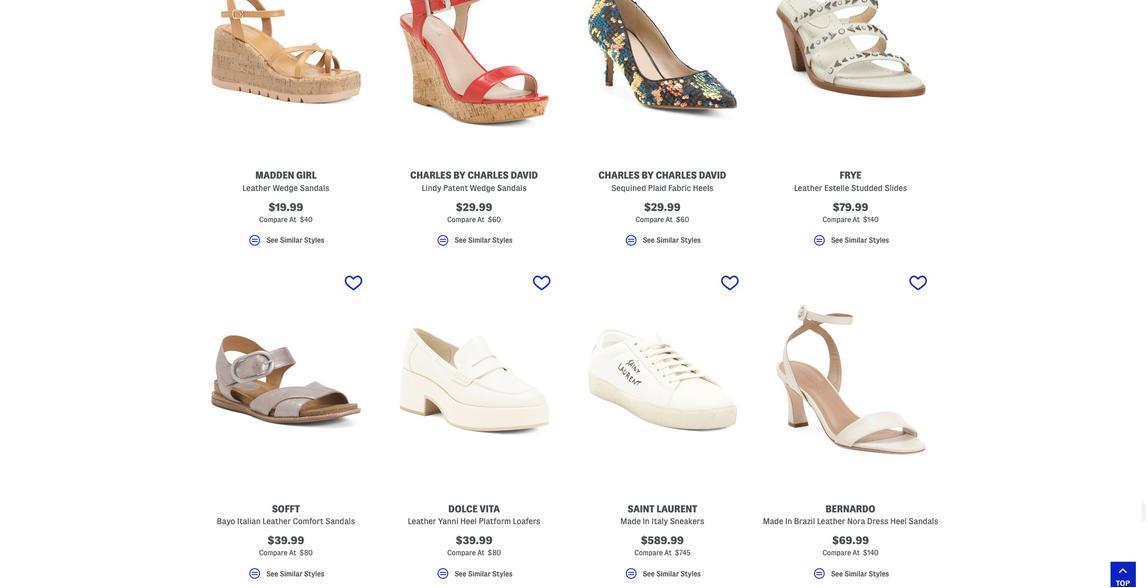 Task type: vqa. For each thing, say whether or not it's contained in the screenshot.


Task type: locate. For each thing, give the bounding box(es) containing it.
1 $140 from the top
[[863, 216, 879, 223]]

$29.99 down the charles by charles david lindy patent wedge sandals
[[456, 202, 493, 213]]

$140 down $69.99
[[863, 550, 879, 558]]

styles for madden girl leather wedge sandals
[[304, 237, 325, 244]]

see inside charles by charles david lindy patent wedge sandals $29.99 compare at              $60 element
[[455, 237, 467, 244]]

in left 'italy'
[[643, 518, 650, 527]]

sandals inside madden girl leather wedge sandals
[[300, 183, 330, 193]]

see similar styles for madden girl leather wedge sandals
[[266, 237, 325, 244]]

see similar styles for saint laurent made in italy sneakers
[[643, 571, 701, 579]]

sofft
[[272, 505, 300, 515]]

by inside the charles by charles david lindy patent wedge sandals
[[454, 170, 466, 180]]

patent
[[443, 183, 468, 193]]

similar down plaid
[[657, 237, 679, 244]]

see similar styles inside frye leather estelle studded slides $79.99 compare at              $140 element
[[831, 237, 890, 244]]

$140 inside the $79.99 compare at              $140
[[863, 216, 879, 223]]

$140 inside $69.99 compare at              $140
[[863, 550, 879, 558]]

compare for frye leather estelle studded slides
[[823, 216, 852, 223]]

similar for charles by charles david sequined plaid fabric heels
[[657, 237, 679, 244]]

$140 down $79.99
[[863, 216, 879, 223]]

styles for dolce vita leather yanni heel platform loafers
[[493, 571, 513, 579]]

see for sofft bayo italian leather comfort sandals
[[266, 571, 278, 579]]

see for frye leather estelle studded slides
[[831, 237, 843, 244]]

$589.99
[[641, 536, 684, 547]]

$39.99
[[268, 536, 304, 547], [456, 536, 493, 547]]

see similar styles inside charles by charles david sequined plaid fabric heels $29.99 compare at              $60 element
[[643, 237, 701, 244]]

dolce vita leather yanni heel platform loafers
[[408, 505, 541, 527]]

leather down sofft
[[263, 518, 291, 527]]

see for dolce vita leather yanni heel platform loafers
[[455, 571, 467, 579]]

2 made from the left
[[763, 518, 784, 527]]

david for charles by charles david sequined plaid fabric heels
[[699, 170, 727, 180]]

by inside the charles by charles david sequined plaid fabric heels
[[642, 170, 654, 180]]

$69.99 compare at              $140
[[823, 536, 879, 558]]

made down "saint"
[[621, 518, 641, 527]]

wedge right patent
[[470, 183, 495, 193]]

bernardo made in brazil leather nora dress heel sandals $69.99 compare at              $140 element
[[762, 268, 940, 587]]

0 horizontal spatial $29.99
[[456, 202, 493, 213]]

$29.99 compare at              $60 down patent
[[447, 202, 501, 223]]

david inside the charles by charles david sequined plaid fabric heels
[[699, 170, 727, 180]]

compare down yanni
[[447, 550, 476, 558]]

similar inside bernardo made in brazil leather nora dress heel sandals $69.99 compare at              $140 element
[[845, 571, 868, 579]]

$29.99 compare at              $60 down plaid
[[636, 202, 690, 223]]

slides
[[885, 183, 908, 193]]

charles up patent
[[468, 170, 509, 180]]

comfort
[[293, 518, 324, 527]]

1 horizontal spatial $80
[[488, 550, 501, 558]]

2 david from the left
[[699, 170, 727, 180]]

see inside dolce vita leather yanni heel platform loafers $39.99 compare at              $80 "element"
[[455, 571, 467, 579]]

similar inside dolce vita leather yanni heel platform loafers $39.99 compare at              $80 "element"
[[468, 571, 491, 579]]

see similar styles inside madden girl leather wedge sandals $19.99 compare at              $40 element
[[266, 237, 325, 244]]

0 horizontal spatial made
[[621, 518, 641, 527]]

charles by charles david lindy patent wedge sandals $29.99 compare at              $60 element
[[386, 0, 563, 253]]

1 horizontal spatial $29.99 compare at              $60
[[636, 202, 690, 223]]

$39.99 compare at              $80 down 'dolce vita leather yanni heel platform loafers'
[[447, 536, 501, 558]]

similar inside frye leather estelle studded slides $79.99 compare at              $140 element
[[845, 237, 868, 244]]

2 $80 from the left
[[488, 550, 501, 558]]

$60 for charles by charles david lindy patent wedge sandals
[[488, 216, 501, 223]]

sandals inside bernardo made in brazil leather nora dress heel sandals
[[909, 518, 939, 527]]

0 horizontal spatial $60
[[488, 216, 501, 223]]

similar inside saint laurent made in italy sneakers $589.99 compare at              $745 element
[[657, 571, 679, 579]]

0 horizontal spatial $39.99
[[268, 536, 304, 547]]

$79.99
[[833, 202, 869, 213]]

leather down madden
[[243, 183, 271, 193]]

compare inside $19.99 compare at              $40
[[259, 216, 288, 223]]

girl
[[296, 170, 317, 180]]

0 horizontal spatial wedge
[[273, 183, 298, 193]]

heel inside bernardo made in brazil leather nora dress heel sandals
[[891, 518, 907, 527]]

similar inside madden girl leather wedge sandals $19.99 compare at              $40 element
[[280, 237, 303, 244]]

$29.99 compare at              $60 for charles by charles david lindy patent wedge sandals
[[447, 202, 501, 223]]

1 heel from the left
[[461, 518, 477, 527]]

compare down the "$589.99"
[[635, 550, 663, 558]]

see similar styles button
[[197, 233, 375, 253], [386, 233, 563, 253], [574, 233, 752, 253], [762, 233, 940, 253], [197, 568, 375, 587], [386, 568, 563, 587], [574, 568, 752, 587], [762, 568, 940, 587]]

0 vertical spatial $140
[[863, 216, 879, 223]]

see for charles by charles david sequined plaid fabric heels
[[643, 237, 655, 244]]

wedge
[[273, 183, 298, 193], [470, 183, 495, 193]]

leather inside madden girl leather wedge sandals
[[243, 183, 271, 193]]

compare inside $589.99 compare at              $745
[[635, 550, 663, 558]]

$79.99 compare at              $140
[[823, 202, 879, 223]]

compare for bernardo made in brazil leather nora dress heel sandals
[[823, 550, 852, 558]]

charles up lindy
[[410, 170, 452, 180]]

2 by from the left
[[642, 170, 654, 180]]

similar for sofft bayo italian leather comfort sandals
[[280, 571, 303, 579]]

see similar styles inside charles by charles david lindy patent wedge sandals $29.99 compare at              $60 element
[[455, 237, 513, 244]]

styles inside dolce vita leather yanni heel platform loafers $39.99 compare at              $80 "element"
[[493, 571, 513, 579]]

compare down patent
[[447, 216, 476, 223]]

charles by charles david lindy patent wedge sandals
[[410, 170, 538, 193]]

dolce
[[449, 505, 478, 515]]

see similar styles button for frye leather estelle studded slides
[[762, 233, 940, 253]]

see similar styles
[[266, 237, 325, 244], [455, 237, 513, 244], [643, 237, 701, 244], [831, 237, 890, 244], [266, 571, 325, 579], [455, 571, 513, 579], [643, 571, 701, 579], [831, 571, 890, 579]]

2 $140 from the top
[[863, 550, 879, 558]]

styles inside sofft bayo italian leather comfort sandals $39.99 compare at              $80 element
[[304, 571, 325, 579]]

similar down the comfort
[[280, 571, 303, 579]]

similar down platform
[[468, 571, 491, 579]]

brazil
[[794, 518, 816, 527]]

see similar styles for dolce vita leather yanni heel platform loafers
[[455, 571, 513, 579]]

made
[[621, 518, 641, 527], [763, 518, 784, 527]]

leather down bernardo
[[817, 518, 846, 527]]

2 in from the left
[[786, 518, 793, 527]]

$29.99 down plaid
[[644, 202, 681, 213]]

see
[[266, 237, 278, 244], [455, 237, 467, 244], [643, 237, 655, 244], [831, 237, 843, 244], [266, 571, 278, 579], [455, 571, 467, 579], [643, 571, 655, 579], [831, 571, 843, 579]]

sequined
[[612, 183, 646, 193]]

$39.99 compare at              $80
[[259, 536, 313, 558], [447, 536, 501, 558]]

by
[[454, 170, 466, 180], [642, 170, 654, 180]]

similar down the $79.99 compare at              $140
[[845, 237, 868, 244]]

see inside madden girl leather wedge sandals $19.99 compare at              $40 element
[[266, 237, 278, 244]]

by up patent
[[454, 170, 466, 180]]

wedge inside madden girl leather wedge sandals
[[273, 183, 298, 193]]

2 $39.99 from the left
[[456, 536, 493, 547]]

$60 down fabric
[[676, 216, 690, 223]]

charles up sequined
[[599, 170, 640, 180]]

0 horizontal spatial david
[[511, 170, 538, 180]]

sandals inside 'sofft bayo italian leather comfort sandals'
[[325, 518, 355, 527]]

estelle
[[825, 183, 850, 193]]

2 heel from the left
[[891, 518, 907, 527]]

leather left yanni
[[408, 518, 436, 527]]

1 $80 from the left
[[300, 550, 313, 558]]

see similar styles for sofft bayo italian leather comfort sandals
[[266, 571, 325, 579]]

lindy
[[422, 183, 442, 193]]

made inside bernardo made in brazil leather nora dress heel sandals
[[763, 518, 784, 527]]

compare down italian
[[259, 550, 288, 558]]

charles by charles david sequined plaid fabric heels
[[599, 170, 727, 193]]

styles
[[304, 237, 325, 244], [493, 237, 513, 244], [681, 237, 701, 244], [869, 237, 890, 244], [304, 571, 325, 579], [493, 571, 513, 579], [681, 571, 701, 579], [869, 571, 890, 579]]

sandals right the comfort
[[325, 518, 355, 527]]

david
[[511, 170, 538, 180], [699, 170, 727, 180]]

similar down patent
[[468, 237, 491, 244]]

leather
[[243, 183, 271, 193], [794, 183, 823, 193], [263, 518, 291, 527], [408, 518, 436, 527], [817, 518, 846, 527]]

lindy patent wedge sandals image
[[386, 0, 563, 156]]

david inside the charles by charles david lindy patent wedge sandals
[[511, 170, 538, 180]]

see similar styles inside bernardo made in brazil leather nora dress heel sandals $69.99 compare at              $140 element
[[831, 571, 890, 579]]

1 horizontal spatial $60
[[676, 216, 690, 223]]

see similar styles inside sofft bayo italian leather comfort sandals $39.99 compare at              $80 element
[[266, 571, 325, 579]]

similar inside charles by charles david sequined plaid fabric heels $29.99 compare at              $60 element
[[657, 237, 679, 244]]

$39.99 down 'dolce vita leather yanni heel platform loafers'
[[456, 536, 493, 547]]

made inside saint laurent made in italy sneakers
[[621, 518, 641, 527]]

see inside sofft bayo italian leather comfort sandals $39.99 compare at              $80 element
[[266, 571, 278, 579]]

leather left estelle
[[794, 183, 823, 193]]

sandals down girl
[[300, 183, 330, 193]]

1 $60 from the left
[[488, 216, 501, 223]]

1 $29.99 compare at              $60 from the left
[[447, 202, 501, 223]]

1 horizontal spatial $39.99
[[456, 536, 493, 547]]

compare for charles by charles david lindy patent wedge sandals
[[447, 216, 476, 223]]

in
[[643, 518, 650, 527], [786, 518, 793, 527]]

italy
[[652, 518, 668, 527]]

$80 down the comfort
[[300, 550, 313, 558]]

similar
[[280, 237, 303, 244], [468, 237, 491, 244], [657, 237, 679, 244], [845, 237, 868, 244], [280, 571, 303, 579], [468, 571, 491, 579], [657, 571, 679, 579], [845, 571, 868, 579]]

studded
[[852, 183, 883, 193]]

compare down $69.99
[[823, 550, 852, 558]]

1 horizontal spatial by
[[642, 170, 654, 180]]

1 horizontal spatial wedge
[[470, 183, 495, 193]]

sofft bayo italian leather comfort sandals $39.99 compare at              $80 element
[[197, 268, 375, 587]]

1 david from the left
[[511, 170, 538, 180]]

charles
[[410, 170, 452, 180], [468, 170, 509, 180], [599, 170, 640, 180], [656, 170, 697, 180]]

dolce vita leather yanni heel platform loafers $39.99 compare at              $80 element
[[386, 268, 563, 587]]

0 horizontal spatial by
[[454, 170, 466, 180]]

2 charles from the left
[[468, 170, 509, 180]]

heel down dolce
[[461, 518, 477, 527]]

see inside bernardo made in brazil leather nora dress heel sandals $69.99 compare at              $140 element
[[831, 571, 843, 579]]

see inside charles by charles david sequined plaid fabric heels $29.99 compare at              $60 element
[[643, 237, 655, 244]]

compare down '$19.99'
[[259, 216, 288, 223]]

heel
[[461, 518, 477, 527], [891, 518, 907, 527]]

top
[[1116, 580, 1131, 588]]

$29.99 compare at              $60 for charles by charles david sequined plaid fabric heels
[[636, 202, 690, 223]]

0 horizontal spatial heel
[[461, 518, 477, 527]]

styles inside charles by charles david lindy patent wedge sandals $29.99 compare at              $60 element
[[493, 237, 513, 244]]

1 $39.99 compare at              $80 from the left
[[259, 536, 313, 558]]

styles for charles by charles david sequined plaid fabric heels
[[681, 237, 701, 244]]

compare inside $69.99 compare at              $140
[[823, 550, 852, 558]]

see inside saint laurent made in italy sneakers $589.99 compare at              $745 element
[[643, 571, 655, 579]]

$19.99 compare at              $40
[[259, 202, 313, 223]]

$39.99 compare at              $80 down 'sofft bayo italian leather comfort sandals' on the left of page
[[259, 536, 313, 558]]

similar down $745
[[657, 571, 679, 579]]

heel right dress
[[891, 518, 907, 527]]

1 in from the left
[[643, 518, 650, 527]]

$69.99
[[833, 536, 869, 547]]

frye leather estelle studded slides $79.99 compare at              $140 element
[[762, 0, 940, 253]]

sneakers
[[670, 518, 705, 527]]

1 $39.99 from the left
[[268, 536, 304, 547]]

$29.99 compare at              $60
[[447, 202, 501, 223], [636, 202, 690, 223]]

1 vertical spatial $140
[[863, 550, 879, 558]]

2 $39.99 compare at              $80 from the left
[[447, 536, 501, 558]]

heels
[[693, 183, 714, 193]]

sandals right patent
[[497, 183, 527, 193]]

styles inside saint laurent made in italy sneakers $589.99 compare at              $745 element
[[681, 571, 701, 579]]

$39.99 compare at              $80 for sofft
[[259, 536, 313, 558]]

$29.99 for charles by charles david lindy patent wedge sandals
[[456, 202, 493, 213]]

bernardo made in brazil leather nora dress heel sandals
[[763, 505, 939, 527]]

see similar styles button for sofft bayo italian leather comfort sandals
[[197, 568, 375, 587]]

nora
[[848, 518, 866, 527]]

0 horizontal spatial $39.99 compare at              $80
[[259, 536, 313, 558]]

styles for saint laurent made in italy sneakers
[[681, 571, 701, 579]]

compare inside "element"
[[447, 550, 476, 558]]

sandals inside the charles by charles david lindy patent wedge sandals
[[497, 183, 527, 193]]

1 horizontal spatial $29.99
[[644, 202, 681, 213]]

1 by from the left
[[454, 170, 466, 180]]

$80 for sofft
[[300, 550, 313, 558]]

similar for frye leather estelle studded slides
[[845, 237, 868, 244]]

1 wedge from the left
[[273, 183, 298, 193]]

$80 inside "element"
[[488, 550, 501, 558]]

$29.99 for charles by charles david sequined plaid fabric heels
[[644, 202, 681, 213]]

styles for sofft bayo italian leather comfort sandals
[[304, 571, 325, 579]]

similar inside sofft bayo italian leather comfort sandals $39.99 compare at              $80 element
[[280, 571, 303, 579]]

madden girl leather wedge sandals $19.99 compare at              $40 element
[[197, 0, 375, 253]]

wedge down madden
[[273, 183, 298, 193]]

charles up fabric
[[656, 170, 697, 180]]

0 horizontal spatial $29.99 compare at              $60
[[447, 202, 501, 223]]

similar down $69.99 compare at              $140
[[845, 571, 868, 579]]

1 horizontal spatial made
[[763, 518, 784, 527]]

see for bernardo made in brazil leather nora dress heel sandals
[[831, 571, 843, 579]]

compare
[[259, 216, 288, 223], [447, 216, 476, 223], [636, 216, 664, 223], [823, 216, 852, 223], [259, 550, 288, 558], [447, 550, 476, 558], [635, 550, 663, 558], [823, 550, 852, 558]]

see for charles by charles david lindy patent wedge sandals
[[455, 237, 467, 244]]

$80 down platform
[[488, 550, 501, 558]]

$140
[[863, 216, 879, 223], [863, 550, 879, 558]]

see similar styles inside saint laurent made in italy sneakers $589.99 compare at              $745 element
[[643, 571, 701, 579]]

see inside frye leather estelle studded slides $79.99 compare at              $140 element
[[831, 237, 843, 244]]

0 horizontal spatial $80
[[300, 550, 313, 558]]

3 charles from the left
[[599, 170, 640, 180]]

similar down $40
[[280, 237, 303, 244]]

1 $29.99 from the left
[[456, 202, 493, 213]]

sandals right dress
[[909, 518, 939, 527]]

2 $29.99 compare at              $60 from the left
[[636, 202, 690, 223]]

styles inside charles by charles david sequined plaid fabric heels $29.99 compare at              $60 element
[[681, 237, 701, 244]]

leather estelle studded slides image
[[762, 0, 940, 156]]

$29.99
[[456, 202, 493, 213], [644, 202, 681, 213]]

by up plaid
[[642, 170, 654, 180]]

$39.99 compare at              $80 inside "element"
[[447, 536, 501, 558]]

styles inside bernardo made in brazil leather nora dress heel sandals $69.99 compare at              $140 element
[[869, 571, 890, 579]]

in left brazil
[[786, 518, 793, 527]]

1 horizontal spatial in
[[786, 518, 793, 527]]

$60 down the charles by charles david lindy patent wedge sandals
[[488, 216, 501, 223]]

see similar styles button for bernardo made in brazil leather nora dress heel sandals
[[762, 568, 940, 587]]

compare down plaid
[[636, 216, 664, 223]]

1 horizontal spatial heel
[[891, 518, 907, 527]]

styles inside frye leather estelle studded slides $79.99 compare at              $140 element
[[869, 237, 890, 244]]

compare down $79.99
[[823, 216, 852, 223]]

1 horizontal spatial david
[[699, 170, 727, 180]]

similar for dolce vita leather yanni heel platform loafers
[[468, 571, 491, 579]]

styles inside madden girl leather wedge sandals $19.99 compare at              $40 element
[[304, 237, 325, 244]]

$80
[[300, 550, 313, 558], [488, 550, 501, 558]]

see similar styles inside dolce vita leather yanni heel platform loafers $39.99 compare at              $80 "element"
[[455, 571, 513, 579]]

compare for charles by charles david sequined plaid fabric heels
[[636, 216, 664, 223]]

sandals
[[300, 183, 330, 193], [497, 183, 527, 193], [325, 518, 355, 527], [909, 518, 939, 527]]

see for madden girl leather wedge sandals
[[266, 237, 278, 244]]

2 wedge from the left
[[470, 183, 495, 193]]

compare inside the $79.99 compare at              $140
[[823, 216, 852, 223]]

1 horizontal spatial $39.99 compare at              $80
[[447, 536, 501, 558]]

$589.99 compare at              $745
[[635, 536, 691, 558]]

fabric
[[669, 183, 691, 193]]

made left brazil
[[763, 518, 784, 527]]

leather wedge sandals image
[[197, 0, 375, 156]]

1 made from the left
[[621, 518, 641, 527]]

2 $29.99 from the left
[[644, 202, 681, 213]]

$60
[[488, 216, 501, 223], [676, 216, 690, 223]]

similar inside charles by charles david lindy patent wedge sandals $29.99 compare at              $60 element
[[468, 237, 491, 244]]

yanni
[[438, 518, 459, 527]]

0 horizontal spatial in
[[643, 518, 650, 527]]

$39.99 down 'sofft bayo italian leather comfort sandals' on the left of page
[[268, 536, 304, 547]]

2 $60 from the left
[[676, 216, 690, 223]]

$39.99 inside "element"
[[456, 536, 493, 547]]

bernardo
[[826, 505, 876, 515]]

compare for saint laurent made in italy sneakers
[[635, 550, 663, 558]]



Task type: describe. For each thing, give the bounding box(es) containing it.
$140 for $69.99
[[863, 550, 879, 558]]

see similar styles for charles by charles david sequined plaid fabric heels
[[643, 237, 701, 244]]

styles for charles by charles david lindy patent wedge sandals
[[493, 237, 513, 244]]

see similar styles button for saint laurent made in italy sneakers
[[574, 568, 752, 587]]

charles by charles david sequined plaid fabric heels $29.99 compare at              $60 element
[[574, 0, 752, 253]]

similar for saint laurent made in italy sneakers
[[657, 571, 679, 579]]

see similar styles for charles by charles david lindy patent wedge sandals
[[455, 237, 513, 244]]

$80 for dolce vita
[[488, 550, 501, 558]]

vita
[[480, 505, 500, 515]]

see similar styles button for charles by charles david lindy patent wedge sandals
[[386, 233, 563, 253]]

heel inside 'dolce vita leather yanni heel platform loafers'
[[461, 518, 477, 527]]

similar for bernardo made in brazil leather nora dress heel sandals
[[845, 571, 868, 579]]

madden girl leather wedge sandals
[[243, 170, 330, 193]]

leather inside 'sofft bayo italian leather comfort sandals'
[[263, 518, 291, 527]]

loafers
[[513, 518, 541, 527]]

see similar styles button for madden girl leather wedge sandals
[[197, 233, 375, 253]]

4 charles from the left
[[656, 170, 697, 180]]

styles for frye leather estelle studded slides
[[869, 237, 890, 244]]

$39.99 compare at              $80 for dolce
[[447, 536, 501, 558]]

leather inside 'dolce vita leather yanni heel platform loafers'
[[408, 518, 436, 527]]

wedge inside the charles by charles david lindy patent wedge sandals
[[470, 183, 495, 193]]

leather inside frye leather estelle studded slides
[[794, 183, 823, 193]]

laurent
[[657, 505, 698, 515]]

leather inside bernardo made in brazil leather nora dress heel sandals
[[817, 518, 846, 527]]

$40
[[300, 216, 313, 223]]

saint
[[628, 505, 655, 515]]

frye leather estelle studded slides
[[794, 170, 908, 193]]

$60 for charles by charles david sequined plaid fabric heels
[[676, 216, 690, 223]]

see similar styles for frye leather estelle studded slides
[[831, 237, 890, 244]]

italian
[[237, 518, 261, 527]]

top link
[[1111, 563, 1136, 588]]

compare for sofft bayo italian leather comfort sandals
[[259, 550, 288, 558]]

see for saint laurent made in italy sneakers
[[643, 571, 655, 579]]

saint laurent made in italy sneakers
[[621, 505, 705, 527]]

compare for dolce vita leather yanni heel platform loafers
[[447, 550, 476, 558]]

dress
[[867, 518, 889, 527]]

madden
[[255, 170, 294, 180]]

in inside bernardo made in brazil leather nora dress heel sandals
[[786, 518, 793, 527]]

plaid
[[648, 183, 667, 193]]

by for charles by charles david sequined plaid fabric heels
[[642, 170, 654, 180]]

$140 for $79.99
[[863, 216, 879, 223]]

compare for madden girl leather wedge sandals
[[259, 216, 288, 223]]

similar for madden girl leather wedge sandals
[[280, 237, 303, 244]]

$39.99 for dolce
[[456, 536, 493, 547]]

sequined plaid fabric heels image
[[574, 0, 752, 156]]

styles for bernardo made in brazil leather nora dress heel sandals
[[869, 571, 890, 579]]

platform
[[479, 518, 511, 527]]

in inside saint laurent made in italy sneakers
[[643, 518, 650, 527]]

frye
[[840, 170, 862, 180]]

$39.99 for sofft
[[268, 536, 304, 547]]

$19.99
[[269, 202, 303, 213]]

bayo
[[217, 518, 235, 527]]

$745
[[675, 550, 691, 558]]

similar for charles by charles david lindy patent wedge sandals
[[468, 237, 491, 244]]

david for charles by charles david lindy patent wedge sandals
[[511, 170, 538, 180]]

saint laurent made in italy sneakers $589.99 compare at              $745 element
[[574, 268, 752, 587]]

1 charles from the left
[[410, 170, 452, 180]]

see similar styles button for charles by charles david sequined plaid fabric heels
[[574, 233, 752, 253]]

see similar styles for bernardo made in brazil leather nora dress heel sandals
[[831, 571, 890, 579]]

sofft bayo italian leather comfort sandals
[[217, 505, 355, 527]]

see similar styles button for dolce vita leather yanni heel platform loafers
[[386, 568, 563, 587]]

by for charles by charles david lindy patent wedge sandals
[[454, 170, 466, 180]]



